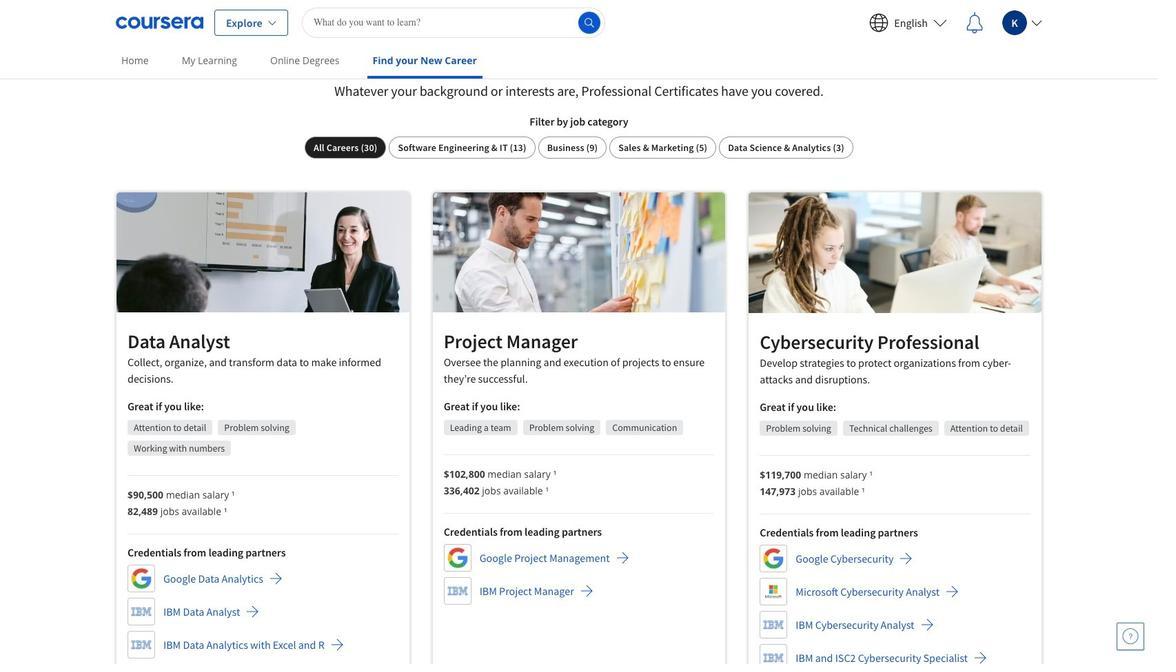Task type: vqa. For each thing, say whether or not it's contained in the screenshot.
'quality' on the top of page
no



Task type: locate. For each thing, give the bounding box(es) containing it.
None button
[[305, 137, 387, 159], [389, 137, 536, 159], [538, 137, 607, 159], [610, 137, 717, 159], [720, 137, 854, 159], [305, 137, 387, 159], [389, 137, 536, 159], [538, 137, 607, 159], [610, 137, 717, 159], [720, 137, 854, 159]]

help center image
[[1123, 628, 1139, 645]]

cybersecurity analyst image
[[749, 192, 1042, 313]]

None search field
[[302, 7, 606, 38]]

What do you want to learn? text field
[[302, 7, 606, 38]]

option group
[[305, 137, 854, 159]]



Task type: describe. For each thing, give the bounding box(es) containing it.
data analyst image
[[117, 192, 409, 312]]

coursera image
[[116, 11, 203, 33]]

project manager image
[[433, 192, 726, 312]]



